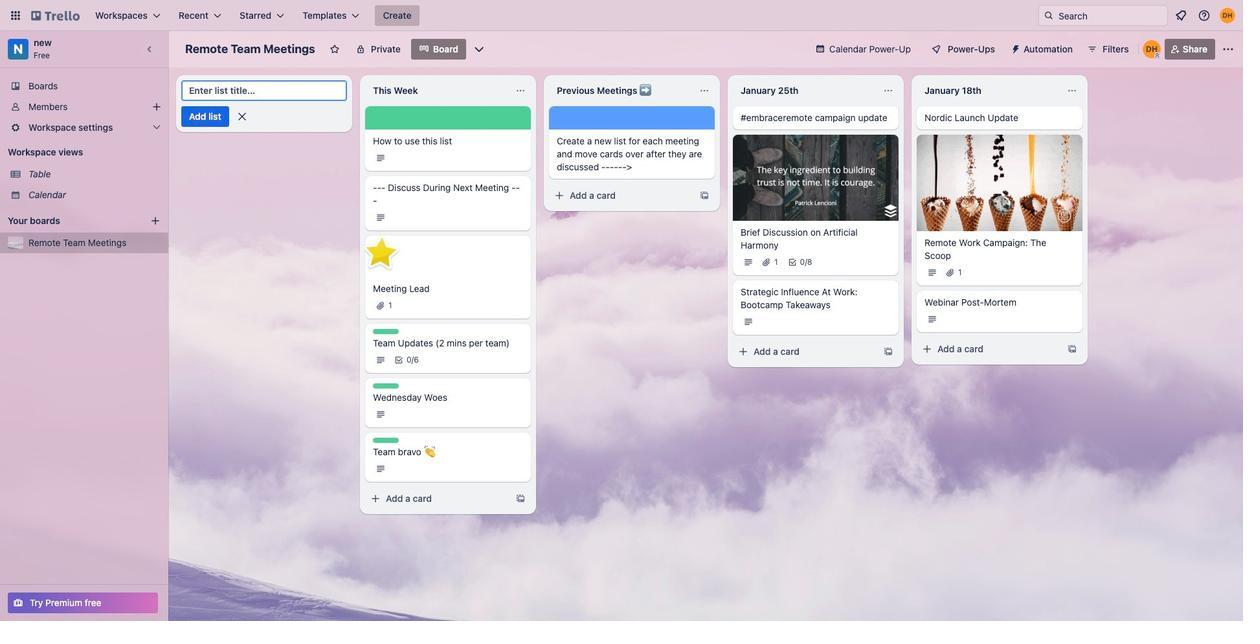Task type: describe. For each thing, give the bounding box(es) containing it.
star image
[[359, 231, 404, 276]]

primary element
[[0, 0, 1244, 31]]

Board name text field
[[179, 39, 322, 60]]

0 vertical spatial create from template… image
[[1067, 344, 1078, 354]]

search image
[[1044, 10, 1055, 21]]

1 vertical spatial create from template… image
[[516, 494, 526, 504]]

your boards with 1 items element
[[8, 213, 131, 229]]

customize views image
[[473, 43, 486, 56]]

workspace navigation collapse icon image
[[141, 40, 159, 58]]



Task type: vqa. For each thing, say whether or not it's contained in the screenshot.
Search field
yes



Task type: locate. For each thing, give the bounding box(es) containing it.
None text field
[[365, 80, 510, 101], [549, 80, 694, 101], [917, 80, 1062, 101], [365, 80, 510, 101], [549, 80, 694, 101], [917, 80, 1062, 101]]

0 vertical spatial create from template… image
[[700, 190, 710, 201]]

dirk hardpeck (dirkhardpeck) image
[[1143, 40, 1161, 58]]

0 horizontal spatial create from template… image
[[700, 190, 710, 201]]

back to home image
[[31, 5, 80, 26]]

1 horizontal spatial create from template… image
[[1067, 344, 1078, 354]]

1 color: green, title: "recurring item" element from the top
[[373, 329, 399, 334]]

create from template… image
[[700, 190, 710, 201], [884, 346, 894, 357]]

Search field
[[1055, 6, 1168, 25]]

cancel list editing image
[[236, 110, 248, 123]]

2 color: green, title: "recurring item" element from the top
[[373, 383, 399, 389]]

1 vertical spatial color: green, title: "recurring item" element
[[373, 383, 399, 389]]

show menu image
[[1222, 43, 1235, 56]]

None text field
[[733, 80, 878, 101]]

star or unstar board image
[[330, 44, 340, 54]]

0 vertical spatial color: green, title: "recurring item" element
[[373, 329, 399, 334]]

Enter list title… text field
[[181, 80, 347, 101]]

color: green, title: "recurring item" element
[[373, 329, 399, 334], [373, 383, 399, 389], [373, 438, 399, 443]]

3 color: green, title: "recurring item" element from the top
[[373, 438, 399, 443]]

open information menu image
[[1198, 9, 1211, 22]]

add board image
[[150, 216, 161, 226]]

1 vertical spatial create from template… image
[[884, 346, 894, 357]]

2 vertical spatial color: green, title: "recurring item" element
[[373, 438, 399, 443]]

1 horizontal spatial create from template… image
[[884, 346, 894, 357]]

this member is an admin of this board. image
[[1155, 52, 1161, 58]]

dirk hardpeck (dirkhardpeck) image
[[1220, 8, 1236, 23]]

sm image
[[1006, 39, 1024, 57]]

0 horizontal spatial create from template… image
[[516, 494, 526, 504]]

0 notifications image
[[1174, 8, 1189, 23]]

create from template… image
[[1067, 344, 1078, 354], [516, 494, 526, 504]]



